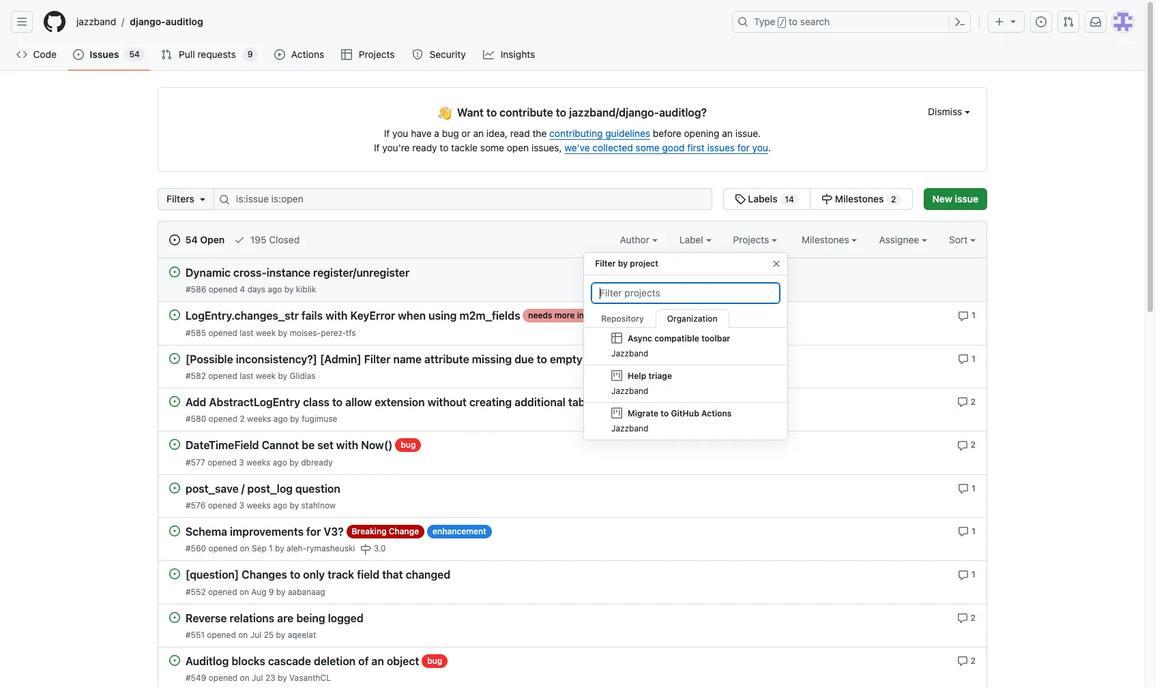 Task type: locate. For each thing, give the bounding box(es) containing it.
an right or
[[473, 128, 484, 139]]

weeks up "post_save / post_log question" link
[[246, 458, 270, 468]]

weeks for abstractlogentry
[[247, 414, 271, 425]]

cannot
[[262, 440, 299, 452]]

1 horizontal spatial some
[[636, 142, 660, 154]]

you're
[[382, 142, 410, 154]]

days
[[247, 285, 265, 295]]

issue element
[[723, 188, 913, 210]]

2 vertical spatial weeks
[[247, 501, 271, 511]]

requests
[[198, 48, 236, 60]]

v3?
[[324, 526, 344, 538]]

1 for logentry.changes_str fails with keyerror when using m2m_fields
[[972, 311, 976, 321]]

1 vertical spatial 54
[[185, 234, 198, 246]]

/ left post_log
[[241, 483, 245, 495]]

8 open issue element from the top
[[169, 568, 180, 580]]

assignee
[[879, 234, 922, 246]]

weeks inside post_save / post_log question #576             opened 3 weeks ago by stahlnow
[[247, 501, 271, 511]]

enhancement up the migrate
[[602, 397, 656, 407]]

to right due on the bottom left of the page
[[537, 353, 547, 366]]

filter left name
[[364, 353, 391, 366]]

only
[[303, 569, 325, 582]]

open issue image left post_save
[[169, 483, 180, 494]]

0 vertical spatial needs more info
[[528, 311, 592, 321]]

project image
[[611, 370, 622, 381], [611, 408, 622, 419]]

1 horizontal spatial filter
[[595, 259, 616, 269]]

0 vertical spatial last
[[240, 328, 254, 338]]

9 open issue element from the top
[[169, 612, 180, 623]]

needs more info down toolbar
[[699, 354, 763, 364]]

2 vertical spatial bug
[[427, 656, 442, 666]]

3 jazzband from the top
[[611, 424, 649, 434]]

1 vertical spatial bug
[[401, 440, 416, 450]]

bug right a
[[442, 128, 459, 139]]

breaking
[[352, 527, 387, 537]]

none search field containing filters
[[158, 188, 913, 210]]

3 1 link from the top
[[958, 482, 976, 495]]

for up aleh-rymasheuski link at the left bottom of the page
[[306, 526, 321, 538]]

more up empty at the bottom of page
[[555, 311, 575, 321]]

bug for datetimefield cannot be set with now()
[[401, 440, 416, 450]]

0 horizontal spatial an
[[372, 656, 384, 668]]

4 open issue image from the top
[[169, 612, 180, 623]]

1 2 link from the top
[[957, 396, 976, 408]]

on down blocks
[[240, 674, 250, 684]]

1 open issue image from the top
[[169, 310, 180, 321]]

4 1 link from the top
[[958, 525, 976, 538]]

last down logentry.changes_str
[[240, 328, 254, 338]]

1 vertical spatial actions
[[702, 409, 732, 419]]

triage
[[649, 371, 672, 381]]

notifications image
[[1090, 16, 1101, 27]]

👋
[[438, 104, 452, 122]]

0 vertical spatial more
[[555, 311, 575, 321]]

0 horizontal spatial issue opened image
[[73, 49, 84, 60]]

3 open issue image from the top
[[169, 440, 180, 450]]

1 horizontal spatial bug link
[[422, 655, 448, 669]]

#580
[[186, 414, 206, 425]]

/ left django- on the top
[[122, 16, 124, 28]]

last up abstractlogentry
[[240, 371, 253, 381]]

/ inside jazzband / django-auditlog
[[122, 16, 124, 28]]

an right of
[[372, 656, 384, 668]]

additional
[[515, 397, 566, 409]]

1 horizontal spatial needs more info link
[[694, 352, 768, 366]]

info for logentry.changes_str fails with keyerror when using m2m_fields
[[577, 311, 592, 321]]

2 week from the top
[[256, 371, 276, 381]]

by right the aug
[[276, 587, 286, 597]]

now()
[[361, 440, 393, 452]]

0 vertical spatial week
[[256, 328, 276, 338]]

1 horizontal spatial needs
[[699, 354, 723, 364]]

list
[[71, 11, 724, 33]]

1 horizontal spatial for
[[737, 142, 750, 154]]

2 1 link from the top
[[958, 352, 976, 365]]

ago
[[268, 285, 282, 295], [273, 414, 288, 425], [273, 458, 287, 468], [273, 501, 287, 511]]

to left github
[[661, 409, 669, 419]]

milestones right milestone image
[[835, 193, 884, 205]]

actions right play image
[[291, 48, 324, 60]]

opened down schema
[[208, 544, 237, 554]]

3 open issue image from the top
[[169, 483, 180, 494]]

milestones down milestone image
[[802, 234, 852, 246]]

open issue image for schema improvements for v3?
[[169, 526, 180, 537]]

1 link for logentry.changes_str fails with keyerror when using m2m_fields
[[958, 309, 976, 322]]

filter left project
[[595, 259, 616, 269]]

jul left 25
[[250, 630, 261, 641]]

open issue image
[[169, 267, 180, 278], [169, 396, 180, 407], [169, 483, 180, 494], [169, 526, 180, 537], [169, 569, 180, 580], [169, 656, 180, 666]]

triangle down image
[[1008, 16, 1019, 27], [197, 194, 208, 205]]

enhancement up 'changed'
[[433, 527, 486, 537]]

we've
[[564, 142, 590, 154]]

9 left play image
[[248, 49, 253, 59]]

opened left 4
[[209, 285, 238, 295]]

jazzband down the migrate
[[611, 424, 649, 434]]

change
[[389, 527, 419, 537]]

milestones button
[[802, 233, 857, 247]]

open issue image for auditlog blocks cascade deletion of an object
[[169, 656, 180, 666]]

1 horizontal spatial issue opened image
[[169, 235, 180, 246]]

needs more info link up empty at the bottom of page
[[523, 309, 597, 323]]

vasanthcl link
[[289, 674, 331, 684]]

2 open issue image from the top
[[169, 396, 180, 407]]

2 jazzband from the top
[[611, 386, 649, 396]]

0 vertical spatial with
[[326, 310, 348, 322]]

1 horizontal spatial you
[[752, 142, 768, 154]]

needs more info up empty at the bottom of page
[[528, 311, 592, 321]]

open issue image for post_save / post_log question
[[169, 483, 180, 494]]

bug link right object in the left of the page
[[422, 655, 448, 669]]

post_save
[[186, 483, 239, 495]]

2 last from the top
[[240, 371, 253, 381]]

1 link for [question] changes to only track field that changed
[[958, 568, 976, 581]]

opening
[[684, 128, 720, 139]]

1 vertical spatial milestones
[[802, 234, 852, 246]]

1 link for post_save / post_log question
[[958, 482, 976, 495]]

3 open issue element from the top
[[169, 352, 180, 364]]

needs more info link down toolbar
[[694, 352, 768, 366]]

0 vertical spatial needs more info link
[[523, 309, 597, 323]]

on down relations
[[238, 630, 248, 641]]

1 vertical spatial weeks
[[246, 458, 270, 468]]

1 vertical spatial enhancement link
[[427, 525, 492, 539]]

without
[[427, 397, 467, 409]]

1 horizontal spatial enhancement
[[602, 397, 656, 407]]

comment image
[[958, 354, 969, 365], [957, 397, 968, 408], [958, 484, 969, 495], [958, 527, 969, 538], [957, 613, 968, 624]]

bug right object in the left of the page
[[427, 656, 442, 666]]

async compatible toolbar
[[628, 334, 730, 344]]

1 horizontal spatial needs more info
[[699, 354, 763, 364]]

opened down [question] at the bottom
[[208, 587, 237, 597]]

on inside reverse relations are being logged #551             opened on jul 25 by aqeelat
[[238, 630, 248, 641]]

0 vertical spatial 54
[[129, 49, 140, 59]]

54
[[129, 49, 140, 59], [185, 234, 198, 246]]

sort
[[949, 234, 968, 246]]

bug link right now()
[[395, 439, 421, 453]]

0 vertical spatial 3
[[239, 458, 244, 468]]

0 vertical spatial issue opened image
[[1036, 16, 1047, 27]]

54 left open
[[185, 234, 198, 246]]

week for [possible inconsistency?] [admin] filter name attribute missing due to empty
[[256, 371, 276, 381]]

insights
[[501, 48, 535, 60]]

195
[[250, 234, 266, 246]]

projects link
[[336, 44, 401, 65]]

for down issue.
[[737, 142, 750, 154]]

1 horizontal spatial 9
[[269, 587, 274, 597]]

0 horizontal spatial projects
[[359, 48, 395, 60]]

last
[[240, 328, 254, 338], [240, 371, 253, 381]]

actions right github
[[702, 409, 732, 419]]

weeks
[[247, 414, 271, 425], [246, 458, 270, 468], [247, 501, 271, 511]]

dynamic
[[186, 267, 231, 279]]

0 vertical spatial jazzband
[[611, 349, 649, 359]]

1 vertical spatial if
[[374, 142, 380, 154]]

54 right issues
[[129, 49, 140, 59]]

3 down datetimefield
[[239, 458, 244, 468]]

1 1 link from the top
[[958, 309, 976, 322]]

0 horizontal spatial info
[[577, 311, 592, 321]]

issue opened image
[[1036, 16, 1047, 27], [73, 49, 84, 60], [169, 235, 180, 246]]

2 2 link from the top
[[957, 439, 976, 451]]

project image left help
[[611, 370, 622, 381]]

comment image for first 2 link from the bottom of the page
[[957, 656, 968, 667]]

opened down post_save
[[208, 501, 237, 511]]

guidelines
[[605, 128, 650, 139]]

0 vertical spatial jul
[[250, 630, 261, 641]]

by right 25
[[276, 630, 285, 641]]

missing
[[472, 353, 512, 366]]

1 vertical spatial needs more info link
[[694, 352, 768, 366]]

opened down auditlog
[[209, 674, 238, 684]]

reverse relations are being logged link
[[186, 613, 364, 625]]

close menu image
[[771, 259, 782, 270]]

needs up due on the bottom left of the page
[[528, 311, 552, 321]]

5 1 link from the top
[[958, 568, 976, 581]]

bug right now()
[[401, 440, 416, 450]]

issue opened image left git pull request icon
[[1036, 16, 1047, 27]]

open issue image for dynamic cross-instance register/unregister
[[169, 267, 180, 278]]

1 open issue element from the top
[[169, 266, 180, 278]]

0 vertical spatial milestones
[[835, 193, 884, 205]]

[possible inconsistency?] [admin] filter name attribute missing due to empty spec.lookup_kwarg
[[186, 353, 689, 366]]

#580             opened 2 weeks ago by fugimuse
[[186, 414, 337, 425]]

0 horizontal spatial bug link
[[395, 439, 421, 453]]

1 vertical spatial enhancement
[[433, 527, 486, 537]]

open issue element for reverse relations are being logged
[[169, 612, 180, 623]]

2 vertical spatial issue opened image
[[169, 235, 180, 246]]

by inside post_save / post_log question #576             opened 3 weeks ago by stahlnow
[[290, 501, 299, 511]]

1 vertical spatial 3
[[239, 501, 244, 511]]

contributing guidelines link
[[549, 128, 650, 139]]

1 open issue image from the top
[[169, 267, 180, 278]]

ago down post_log
[[273, 501, 287, 511]]

first
[[687, 142, 705, 154]]

1 3 from the top
[[239, 458, 244, 468]]

auditlog blocks cascade deletion of an object link
[[186, 656, 419, 668]]

2 inside milestones 2
[[891, 194, 896, 205]]

name
[[393, 353, 422, 366]]

enhancement link up 'changed'
[[427, 525, 492, 539]]

/ inside "type / to search"
[[780, 18, 785, 27]]

1 vertical spatial filter
[[364, 353, 391, 366]]

weeks down abstractlogentry
[[247, 414, 271, 425]]

week up inconsistency?]
[[256, 328, 276, 338]]

for
[[737, 142, 750, 154], [306, 526, 321, 538]]

jazzband for async compatible toolbar
[[611, 349, 649, 359]]

issue opened image left issues
[[73, 49, 84, 60]]

10 open issue element from the top
[[169, 655, 180, 666]]

1 vertical spatial projects
[[733, 234, 772, 246]]

some down idea,
[[480, 142, 504, 154]]

3.0 link
[[361, 543, 386, 556]]

1 vertical spatial jazzband
[[611, 386, 649, 396]]

on left the aug
[[239, 587, 249, 597]]

tag image
[[735, 194, 746, 205]]

to right ready
[[440, 142, 449, 154]]

milestones inside popup button
[[802, 234, 852, 246]]

to right class at the left bottom of page
[[332, 397, 343, 409]]

spec.lookup_kwarg
[[588, 355, 689, 366]]

when
[[398, 310, 426, 322]]

open issue image left [question] at the bottom
[[169, 569, 180, 580]]

0 horizontal spatial needs more info link
[[523, 309, 597, 323]]

more down toolbar
[[726, 354, 746, 364]]

4 open issue element from the top
[[169, 396, 180, 407]]

issue opened image left 54 open on the left
[[169, 235, 180, 246]]

1 vertical spatial 9
[[269, 587, 274, 597]]

1 vertical spatial needs more info
[[699, 354, 763, 364]]

post_save / post_log question link
[[186, 483, 340, 495]]

triangle down image right plus image
[[1008, 16, 1019, 27]]

0 vertical spatial actions
[[291, 48, 324, 60]]

0 horizontal spatial needs
[[528, 311, 552, 321]]

0 horizontal spatial filter
[[364, 353, 391, 366]]

#577             opened 3 weeks ago by dbready
[[186, 458, 333, 468]]

needs down toolbar
[[699, 354, 723, 364]]

1 vertical spatial more
[[726, 354, 746, 364]]

fails
[[301, 310, 323, 322]]

issues
[[90, 48, 119, 60]]

1 last from the top
[[240, 328, 254, 338]]

#549             opened on jul 23 by vasanthcl
[[186, 674, 331, 684]]

jazzband for help triage
[[611, 386, 649, 396]]

table image
[[341, 49, 352, 60]]

0 horizontal spatial some
[[480, 142, 504, 154]]

comment image for logentry.changes_str fails with keyerror when using m2m_fields 1 link
[[958, 311, 969, 322]]

ago right days at left top
[[268, 285, 282, 295]]

filtered projects list box
[[584, 328, 787, 441]]

0 vertical spatial bug
[[442, 128, 459, 139]]

1 vertical spatial week
[[256, 371, 276, 381]]

1 project image from the top
[[611, 370, 622, 381]]

0 horizontal spatial 9
[[248, 49, 253, 59]]

tfs
[[346, 328, 356, 338]]

3 inside post_save / post_log question #576             opened 3 weeks ago by stahlnow
[[239, 501, 244, 511]]

open issue element for [possible inconsistency?] [admin] filter name attribute missing due to empty
[[169, 352, 180, 364]]

9 inside [question] changes to only track field that changed #552             opened on aug 9 by aabanaag
[[269, 587, 274, 597]]

enhancement link down help
[[597, 396, 661, 409]]

projects up close menu icon at the top
[[733, 234, 772, 246]]

changes
[[242, 569, 287, 582]]

0 horizontal spatial 54
[[129, 49, 140, 59]]

0 horizontal spatial if
[[374, 142, 380, 154]]

search image
[[219, 194, 230, 205]]

1 week from the top
[[256, 328, 276, 338]]

1 horizontal spatial more
[[726, 354, 746, 364]]

milestone image
[[822, 194, 832, 205]]

an up issues
[[722, 128, 733, 139]]

9
[[248, 49, 253, 59], [269, 587, 274, 597]]

2 3 from the top
[[239, 501, 244, 511]]

1 jazzband from the top
[[611, 349, 649, 359]]

0 horizontal spatial needs more info
[[528, 311, 592, 321]]

filter
[[595, 259, 616, 269], [364, 353, 391, 366]]

to inside filtered projects list box
[[661, 409, 669, 419]]

2 horizontal spatial /
[[780, 18, 785, 27]]

to up contributing
[[556, 106, 566, 119]]

enhancement
[[602, 397, 656, 407], [433, 527, 486, 537]]

open issue element
[[169, 266, 180, 278], [169, 309, 180, 321], [169, 352, 180, 364], [169, 396, 180, 407], [169, 439, 180, 450], [169, 482, 180, 494], [169, 525, 180, 537], [169, 568, 180, 580], [169, 612, 180, 623], [169, 655, 180, 666]]

menu
[[583, 247, 788, 452]]

1 horizontal spatial info
[[748, 354, 763, 364]]

to inside [question] changes to only track field that changed #552             opened on aug 9 by aabanaag
[[290, 569, 300, 582]]

logged
[[328, 613, 364, 625]]

1 vertical spatial needs
[[699, 354, 723, 364]]

1 horizontal spatial triangle down image
[[1008, 16, 1019, 27]]

6 open issue element from the top
[[169, 482, 180, 494]]

open issue image
[[169, 310, 180, 321], [169, 353, 180, 364], [169, 440, 180, 450], [169, 612, 180, 623]]

3 2 link from the top
[[957, 612, 976, 624]]

if left you're
[[374, 142, 380, 154]]

by left project
[[618, 259, 628, 269]]

week down inconsistency?]
[[256, 371, 276, 381]]

2 open issue image from the top
[[169, 353, 180, 364]]

opened inside [question] changes to only track field that changed #552             opened on aug 9 by aabanaag
[[208, 587, 237, 597]]

by left the fugimuse
[[290, 414, 299, 425]]

open issue image left schema
[[169, 526, 180, 537]]

issues,
[[531, 142, 562, 154]]

some down before
[[636, 142, 660, 154]]

1 vertical spatial last
[[240, 371, 253, 381]]

jazzband down help
[[611, 386, 649, 396]]

0 horizontal spatial enhancement
[[433, 527, 486, 537]]

by left stahlnow link
[[290, 501, 299, 511]]

3 down "post_save / post_log question" link
[[239, 501, 244, 511]]

open issue image for [question] changes to only track field that changed
[[169, 569, 180, 580]]

aleh-
[[287, 544, 307, 554]]

contributing
[[549, 128, 603, 139]]

/ for type
[[780, 18, 785, 27]]

2 open issue element from the top
[[169, 309, 180, 321]]

#577
[[186, 458, 205, 468]]

open issue element for logentry.changes_str fails with keyerror when using m2m_fields
[[169, 309, 180, 321]]

1 vertical spatial issue opened image
[[73, 49, 84, 60]]

2 horizontal spatial issue opened image
[[1036, 16, 1047, 27]]

you down issue.
[[752, 142, 768, 154]]

7 open issue element from the top
[[169, 525, 180, 537]]

5 open issue image from the top
[[169, 569, 180, 580]]

to
[[789, 16, 798, 27], [486, 106, 497, 119], [556, 106, 566, 119], [440, 142, 449, 154], [537, 353, 547, 366], [332, 397, 343, 409], [661, 409, 669, 419], [290, 569, 300, 582]]

1 vertical spatial triangle down image
[[197, 194, 208, 205]]

label button
[[679, 233, 711, 247]]

0 horizontal spatial actions
[[291, 48, 324, 60]]

needs more info
[[528, 311, 592, 321], [699, 354, 763, 364]]

0 vertical spatial weeks
[[247, 414, 271, 425]]

relations
[[230, 613, 274, 625]]

0 vertical spatial bug link
[[395, 439, 421, 453]]

if up you're
[[384, 128, 390, 139]]

new issue link
[[924, 188, 987, 210]]

4 open issue image from the top
[[169, 526, 180, 537]]

glidias link
[[290, 371, 316, 381]]

triangle down image left the search icon
[[197, 194, 208, 205]]

open issue image left dynamic
[[169, 267, 180, 278]]

1 vertical spatial you
[[752, 142, 768, 154]]

1 vertical spatial for
[[306, 526, 321, 538]]

opened inside post_save / post_log question #576             opened 3 weeks ago by stahlnow
[[208, 501, 237, 511]]

5 open issue element from the top
[[169, 439, 180, 450]]

Search all issues text field
[[214, 188, 712, 210]]

0 horizontal spatial triangle down image
[[197, 194, 208, 205]]

1 horizontal spatial enhancement link
[[597, 396, 661, 409]]

needs for logentry.changes_str fails with keyerror when using m2m_fields
[[528, 311, 552, 321]]

bug link for datetimefield cannot be set with now()
[[395, 439, 421, 453]]

jazzband / django-auditlog
[[76, 16, 203, 28]]

issue
[[955, 193, 978, 205]]

open issue image left auditlog
[[169, 656, 180, 666]]

contribute
[[500, 106, 553, 119]]

open issue image for [possible inconsistency?] [admin] filter name attribute missing due to empty
[[169, 353, 180, 364]]

/ inside post_save / post_log question #576             opened 3 weeks ago by stahlnow
[[241, 483, 245, 495]]

#576
[[186, 501, 206, 511]]

milestones
[[835, 193, 884, 205], [802, 234, 852, 246]]

some
[[480, 142, 504, 154], [636, 142, 660, 154]]

0 vertical spatial filter
[[595, 259, 616, 269]]

0 vertical spatial info
[[577, 311, 592, 321]]

6 open issue image from the top
[[169, 656, 180, 666]]

0 vertical spatial enhancement
[[602, 397, 656, 407]]

opened down reverse
[[207, 630, 236, 641]]

comment image
[[958, 311, 969, 322], [957, 440, 968, 451], [958, 570, 969, 581], [957, 656, 968, 667]]

open issue image for reverse relations are being logged
[[169, 612, 180, 623]]

django-auditlog link
[[124, 11, 209, 33]]

jul left 23
[[252, 674, 263, 684]]

0 vertical spatial if
[[384, 128, 390, 139]]

2 project image from the top
[[611, 408, 622, 419]]

github
[[671, 409, 699, 419]]

0 horizontal spatial more
[[555, 311, 575, 321]]

1 horizontal spatial projects
[[733, 234, 772, 246]]

help triage
[[628, 371, 672, 381]]

type
[[754, 16, 775, 27]]

ago inside post_save / post_log question #576             opened 3 weeks ago by stahlnow
[[273, 501, 287, 511]]

0 horizontal spatial /
[[122, 16, 124, 28]]

you up you're
[[392, 128, 408, 139]]

1 vertical spatial project image
[[611, 408, 622, 419]]

None search field
[[158, 188, 913, 210]]

0 vertical spatial for
[[737, 142, 750, 154]]

instance
[[267, 267, 310, 279]]

weeks down "post_save / post_log question" link
[[247, 501, 271, 511]]

/ right type
[[780, 18, 785, 27]]

0 horizontal spatial you
[[392, 128, 408, 139]]

milestones inside issue element
[[835, 193, 884, 205]]

comment image for third 2 link from the bottom
[[957, 440, 968, 451]]

actions link
[[269, 44, 331, 65]]

issue opened image for git pull request icon
[[1036, 16, 1047, 27]]

1 vertical spatial info
[[748, 354, 763, 364]]

projects right table image
[[359, 48, 395, 60]]

2 horizontal spatial an
[[722, 128, 733, 139]]

1 vertical spatial bug link
[[422, 655, 448, 669]]

1 horizontal spatial actions
[[702, 409, 732, 419]]

kiblik
[[296, 285, 316, 295]]

jazzband down 'async'
[[611, 349, 649, 359]]

9 right the aug
[[269, 587, 274, 597]]

2 vertical spatial jazzband
[[611, 424, 649, 434]]

0 vertical spatial 9
[[248, 49, 253, 59]]

assignee button
[[879, 233, 927, 247]]

ago inside dynamic cross-instance register/unregister #586             opened 4 days ago by kiblik
[[268, 285, 282, 295]]



Task type: describe. For each thing, give the bounding box(es) containing it.
plus image
[[994, 16, 1005, 27]]

/ for jazzband
[[122, 16, 124, 28]]

add abstractlogentry class to allow extension without creating additional table link
[[186, 397, 594, 409]]

we've collected some good first issues for you link
[[564, 142, 768, 154]]

if you have a bug or an idea, read the contributing guidelines before opening an issue. if you're ready to tackle some open issues, we've collected some good first issues for you .
[[374, 128, 771, 154]]

to inside if you have a bug or an idea, read the contributing guidelines before opening an issue. if you're ready to tackle some open issues, we've collected some good first issues for you .
[[440, 142, 449, 154]]

add abstractlogentry class to allow extension without creating additional table
[[186, 397, 594, 409]]

project image for help
[[611, 370, 622, 381]]

14
[[785, 194, 794, 205]]

post_log
[[247, 483, 293, 495]]

by right 23
[[278, 674, 287, 684]]

milestones for milestones
[[802, 234, 852, 246]]

bug for auditlog blocks cascade deletion of an object
[[427, 656, 442, 666]]

0 vertical spatial enhancement link
[[597, 396, 661, 409]]

good
[[662, 142, 685, 154]]

actions inside filtered projects list box
[[702, 409, 732, 419]]

datetimefield
[[186, 440, 259, 452]]

on left sep
[[240, 544, 249, 554]]

shield image
[[412, 49, 423, 60]]

last for logentry.changes_str fails with keyerror when using m2m_fields
[[240, 328, 254, 338]]

jazzband for migrate to github actions
[[611, 424, 649, 434]]

0 vertical spatial triangle down image
[[1008, 16, 1019, 27]]

to right want
[[486, 106, 497, 119]]

security
[[430, 48, 466, 60]]

bug inside if you have a bug or an idea, read the contributing guidelines before opening an issue. if you're ready to tackle some open issues, we've collected some good first issues for you .
[[442, 128, 459, 139]]

extension
[[375, 397, 425, 409]]

for inside if you have a bug or an idea, read the contributing guidelines before opening an issue. if you're ready to tackle some open issues, we've collected some good first issues for you .
[[737, 142, 750, 154]]

labels
[[748, 193, 778, 205]]

collected
[[593, 142, 633, 154]]

register/unregister
[[313, 267, 409, 279]]

or
[[462, 128, 471, 139]]

1 horizontal spatial an
[[473, 128, 484, 139]]

0 horizontal spatial for
[[306, 526, 321, 538]]

ready
[[412, 142, 437, 154]]

info for [possible inconsistency?] [admin] filter name attribute missing due to empty
[[748, 354, 763, 364]]

comment image for 1 link associated with [question] changes to only track field that changed
[[958, 570, 969, 581]]

homepage image
[[44, 11, 66, 33]]

pull
[[179, 48, 195, 60]]

opened down [possible
[[208, 371, 237, 381]]

migrate to github actions
[[628, 409, 732, 419]]

dynamic cross-instance register/unregister #586             opened 4 days ago by kiblik
[[186, 267, 409, 295]]

.
[[768, 142, 771, 154]]

object
[[387, 656, 419, 668]]

needs more info for logentry.changes_str fails with keyerror when using m2m_fields
[[528, 311, 592, 321]]

fugimuse link
[[302, 414, 337, 425]]

1 for schema improvements for v3?
[[972, 527, 976, 537]]

by down inconsistency?]
[[278, 371, 287, 381]]

1 vertical spatial with
[[336, 440, 358, 452]]

23
[[265, 674, 275, 684]]

ago up cannot in the bottom of the page
[[273, 414, 288, 425]]

triangle down image inside filters popup button
[[197, 194, 208, 205]]

breaking change link
[[346, 525, 425, 539]]

open issue element for schema improvements for v3?
[[169, 525, 180, 537]]

jazzband
[[76, 16, 116, 27]]

0 horizontal spatial enhancement link
[[427, 525, 492, 539]]

open issue image for logentry.changes_str fails with keyerror when using m2m_fields
[[169, 310, 180, 321]]

more for logentry.changes_str fails with keyerror when using m2m_fields
[[555, 311, 575, 321]]

bug link for auditlog blocks cascade deletion of an object
[[422, 655, 448, 669]]

open issue image for add abstractlogentry class to allow extension without creating additional table
[[169, 396, 180, 407]]

last for [possible inconsistency?] [admin] filter name attribute missing due to empty
[[240, 371, 253, 381]]

#552
[[186, 587, 206, 597]]

insights link
[[478, 44, 542, 65]]

Filter projects text field
[[591, 282, 781, 304]]

allow
[[345, 397, 372, 409]]

aug
[[251, 587, 266, 597]]

deletion
[[314, 656, 356, 668]]

[question] changes to only track field that changed #552             opened on aug 9 by aabanaag
[[186, 569, 451, 597]]

new
[[932, 193, 952, 205]]

54 for 54
[[129, 49, 140, 59]]

dismiss
[[928, 106, 965, 117]]

filters
[[166, 193, 194, 205]]

open issue image for datetimefield cannot be set with now()
[[169, 440, 180, 450]]

projects button
[[733, 233, 777, 247]]

by down 'datetimefield cannot be set with now()' link
[[289, 458, 299, 468]]

opened inside reverse relations are being logged #551             opened on jul 25 by aqeelat
[[207, 630, 236, 641]]

comment image for reverse relations are being logged
[[957, 613, 968, 624]]

#560
[[186, 544, 206, 554]]

git pull request image
[[1063, 16, 1074, 27]]

list containing jazzband
[[71, 11, 724, 33]]

open issue element for post_save / post_log question
[[169, 482, 180, 494]]

menu containing filter by project
[[583, 247, 788, 452]]

opened up datetimefield
[[208, 414, 237, 425]]

organization button
[[655, 310, 729, 328]]

[question] changes to only track field that changed link
[[186, 569, 451, 582]]

type / to search
[[754, 16, 830, 27]]

issue opened image inside 54 open link
[[169, 235, 180, 246]]

open issue element for dynamic cross-instance register/unregister
[[169, 266, 180, 278]]

field
[[357, 569, 380, 582]]

week for logentry.changes_str fails with keyerror when using m2m_fields
[[256, 328, 276, 338]]

by left "aleh-"
[[275, 544, 284, 554]]

4 2 link from the top
[[957, 655, 976, 667]]

#582             opened last week by glidias
[[186, 371, 316, 381]]

repository
[[601, 314, 644, 324]]

open issue element for [question] changes to only track field that changed
[[169, 568, 180, 580]]

a
[[434, 128, 439, 139]]

on inside [question] changes to only track field that changed #552             opened on aug 9 by aabanaag
[[239, 587, 249, 597]]

migrate
[[628, 409, 659, 419]]

graph image
[[483, 49, 494, 60]]

by inside reverse relations are being logged #551             opened on jul 25 by aqeelat
[[276, 630, 285, 641]]

fugimuse
[[302, 414, 337, 425]]

projects inside popup button
[[733, 234, 772, 246]]

#586
[[186, 285, 206, 295]]

1 some from the left
[[480, 142, 504, 154]]

opened down datetimefield
[[208, 458, 237, 468]]

using
[[429, 310, 457, 322]]

auditlog
[[166, 16, 203, 27]]

more for [possible inconsistency?] [admin] filter name attribute missing due to empty
[[726, 354, 746, 364]]

aqeelat
[[288, 630, 316, 641]]

195 closed
[[248, 234, 300, 246]]

54 open link
[[169, 233, 225, 247]]

Issues search field
[[214, 188, 712, 210]]

help
[[628, 371, 646, 381]]

table image
[[611, 333, 622, 344]]

labels 14
[[746, 193, 794, 205]]

dismiss button
[[928, 104, 970, 119]]

opened down logentry.changes_str
[[208, 328, 237, 338]]

opened inside dynamic cross-instance register/unregister #586             opened 4 days ago by kiblik
[[209, 285, 238, 295]]

milestones for milestones 2
[[835, 193, 884, 205]]

ago down cannot in the bottom of the page
[[273, 458, 287, 468]]

play image
[[274, 49, 285, 60]]

2 some from the left
[[636, 142, 660, 154]]

open issue element for datetimefield cannot be set with now()
[[169, 439, 180, 450]]

milestones 2
[[832, 193, 896, 205]]

code image
[[16, 49, 27, 60]]

needs for [possible inconsistency?] [admin] filter name attribute missing due to empty
[[699, 354, 723, 364]]

#585
[[186, 328, 206, 338]]

inconsistency?]
[[236, 353, 317, 366]]

moises-perez-tfs link
[[290, 328, 356, 338]]

check image
[[234, 235, 245, 246]]

by inside [question] changes to only track field that changed #552             opened on aug 9 by aabanaag
[[276, 587, 286, 597]]

1 horizontal spatial if
[[384, 128, 390, 139]]

by inside dynamic cross-instance register/unregister #586             opened 4 days ago by kiblik
[[284, 285, 294, 295]]

organization
[[667, 314, 718, 324]]

open issue element for auditlog blocks cascade deletion of an object
[[169, 655, 180, 666]]

weeks for cannot
[[246, 458, 270, 468]]

1 for [question] changes to only track field that changed
[[972, 570, 976, 580]]

reverse relations are being logged #551             opened on jul 25 by aqeelat
[[186, 613, 364, 641]]

needs more info for [possible inconsistency?] [admin] filter name attribute missing due to empty
[[699, 354, 763, 364]]

comment image for schema improvements for v3?
[[958, 527, 969, 538]]

command palette image
[[955, 16, 965, 27]]

be
[[302, 440, 315, 452]]

0 vertical spatial projects
[[359, 48, 395, 60]]

issue.
[[735, 128, 761, 139]]

stahlnow link
[[301, 501, 336, 511]]

1 link for schema improvements for v3?
[[958, 525, 976, 538]]

aqeelat link
[[288, 630, 316, 641]]

before
[[653, 128, 681, 139]]

post_save / post_log question #576             opened 3 weeks ago by stahlnow
[[186, 483, 340, 511]]

comment image for post_save / post_log question
[[958, 484, 969, 495]]

to left search
[[789, 16, 798, 27]]

blocks
[[232, 656, 265, 668]]

#551
[[186, 630, 205, 641]]

aabanaag link
[[288, 587, 325, 597]]

1 for post_save / post_log question
[[972, 483, 976, 494]]

toolbar
[[702, 334, 730, 344]]

needs more info link for logentry.changes_str fails with keyerror when using m2m_fields
[[523, 309, 597, 323]]

/ for post_save
[[241, 483, 245, 495]]

open issue element for add abstractlogentry class to allow extension without creating additional table
[[169, 396, 180, 407]]

0 vertical spatial you
[[392, 128, 408, 139]]

open
[[200, 234, 225, 246]]

stahlnow
[[301, 501, 336, 511]]

async
[[628, 334, 652, 344]]

empty
[[550, 353, 583, 366]]

code
[[33, 48, 57, 60]]

logentry.changes_str fails with keyerror when using m2m_fields
[[186, 310, 520, 322]]

class
[[303, 397, 329, 409]]

improvements
[[230, 526, 304, 538]]

needs more info link for [possible inconsistency?] [admin] filter name attribute missing due to empty
[[694, 352, 768, 366]]

jul inside reverse relations are being logged #551             opened on jul 25 by aqeelat
[[250, 630, 261, 641]]

25
[[264, 630, 274, 641]]

milestone image
[[361, 545, 372, 556]]

54 for 54 open
[[185, 234, 198, 246]]

by left moises-
[[278, 328, 287, 338]]

vasanthcl
[[289, 674, 331, 684]]

auditlog
[[186, 656, 229, 668]]

issue opened image for git pull request image
[[73, 49, 84, 60]]

project image for migrate
[[611, 408, 622, 419]]

of
[[358, 656, 369, 668]]

1 vertical spatial jul
[[252, 674, 263, 684]]

git pull request image
[[161, 49, 172, 60]]

read
[[510, 128, 530, 139]]

project type tab list
[[584, 304, 787, 328]]

being
[[296, 613, 325, 625]]



Task type: vqa. For each thing, say whether or not it's contained in the screenshot.


